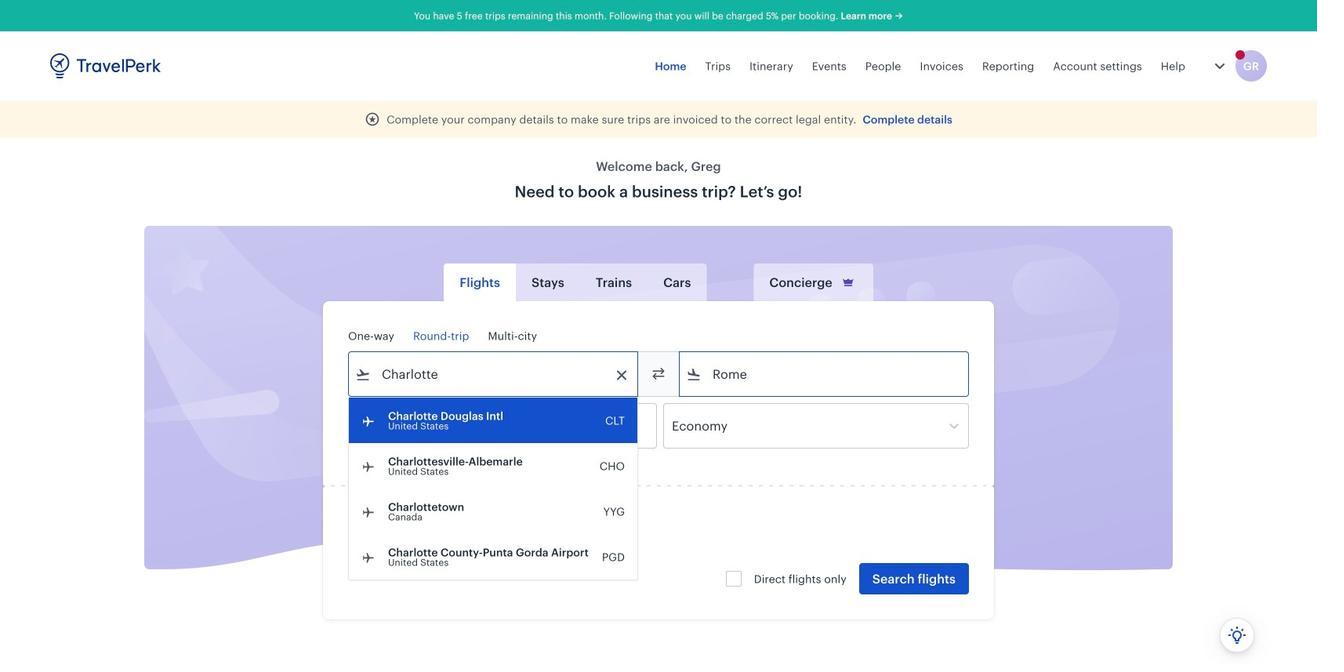 Task type: locate. For each thing, give the bounding box(es) containing it.
To search field
[[702, 362, 948, 387]]

Depart text field
[[371, 404, 453, 448]]

Return text field
[[464, 404, 546, 448]]

Add first traveler search field
[[374, 525, 537, 550]]



Task type: describe. For each thing, give the bounding box(es) containing it.
From search field
[[371, 362, 617, 387]]



Task type: vqa. For each thing, say whether or not it's contained in the screenshot.
Move forward to switch to the next month. ICON
no



